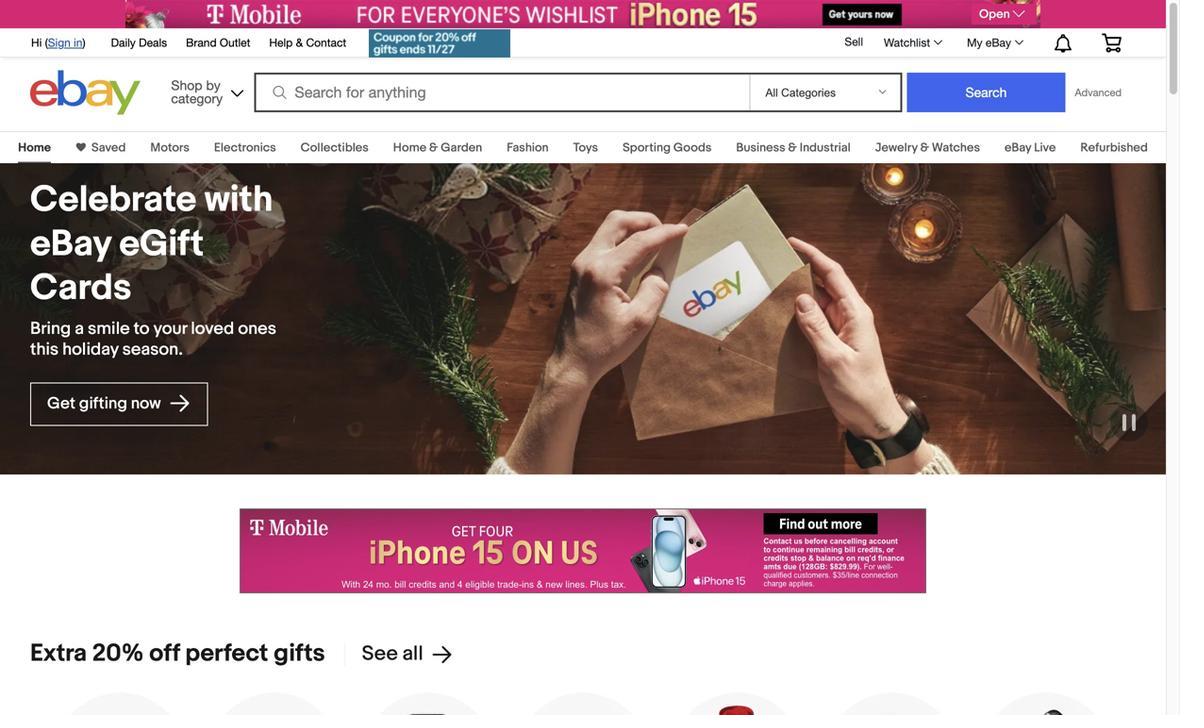 Task type: locate. For each thing, give the bounding box(es) containing it.
fashion link
[[507, 141, 549, 155]]

& right jewelry
[[921, 141, 930, 155]]

& left garden
[[430, 141, 438, 155]]

loved
[[191, 318, 234, 339]]

home left saved link
[[18, 141, 51, 155]]

& for business
[[789, 141, 798, 155]]

ebay inside account navigation
[[986, 36, 1012, 49]]

business & industrial link
[[737, 141, 851, 155]]

business & industrial
[[737, 141, 851, 155]]

& right help
[[296, 36, 303, 49]]

1 horizontal spatial home
[[393, 141, 427, 155]]

a
[[75, 318, 84, 339]]

2 vertical spatial ebay
[[30, 223, 111, 266]]

get an extra 20% off image
[[369, 29, 511, 58]]

shop by category button
[[163, 70, 248, 111]]

by
[[206, 77, 221, 93]]

&
[[296, 36, 303, 49], [430, 141, 438, 155], [789, 141, 798, 155], [921, 141, 930, 155]]

sporting goods
[[623, 141, 712, 155]]

home & garden link
[[393, 141, 483, 155]]

refurbished link
[[1081, 141, 1149, 155]]

jewelry & watches
[[876, 141, 981, 155]]

& inside help & contact link
[[296, 36, 303, 49]]

toys
[[574, 141, 599, 155]]

my ebay
[[968, 36, 1012, 49]]

help & contact link
[[269, 33, 347, 54]]

all
[[403, 642, 424, 666]]

my ebay link
[[957, 31, 1033, 54]]

motors link
[[150, 141, 190, 155]]

advertisement region
[[126, 0, 1041, 28], [240, 509, 927, 594]]

shop by category
[[171, 77, 223, 106]]

& right business
[[789, 141, 798, 155]]

goods
[[674, 141, 712, 155]]

jewelry & watches link
[[876, 141, 981, 155]]

see all link
[[344, 642, 454, 667]]

sporting goods link
[[623, 141, 712, 155]]

brand outlet link
[[186, 33, 250, 54]]

electronics
[[214, 141, 276, 155]]

1 vertical spatial advertisement region
[[240, 509, 927, 594]]

collectibles link
[[301, 141, 369, 155]]

celebrate with ebay egift cards main content
[[0, 120, 1167, 716]]

hi
[[31, 36, 42, 49]]

my
[[968, 36, 983, 49]]

home left garden
[[393, 141, 427, 155]]

0 vertical spatial advertisement region
[[126, 0, 1041, 28]]

watchlist
[[884, 36, 931, 49]]

watchlist link
[[874, 31, 952, 54]]

& for help
[[296, 36, 303, 49]]

home for home
[[18, 141, 51, 155]]

contact
[[306, 36, 347, 49]]

1 home from the left
[[18, 141, 51, 155]]

category
[[171, 91, 223, 106]]

None submit
[[908, 73, 1066, 112]]

ebay
[[986, 36, 1012, 49], [1005, 141, 1032, 155], [30, 223, 111, 266]]

ebay right my
[[986, 36, 1012, 49]]

ebay up cards
[[30, 223, 111, 266]]

sign in link
[[48, 36, 83, 49]]

2 home from the left
[[393, 141, 427, 155]]

daily
[[111, 36, 136, 49]]

& for home
[[430, 141, 438, 155]]

celebrate
[[30, 178, 197, 222]]

to
[[134, 318, 150, 339]]

brand
[[186, 36, 217, 49]]

perfect
[[185, 640, 268, 669]]

0 vertical spatial ebay
[[986, 36, 1012, 49]]

your shopping cart image
[[1102, 33, 1123, 52]]

ebay inside celebrate with ebay egift cards bring a smile to your loved ones this holiday season.
[[30, 223, 111, 266]]

business
[[737, 141, 786, 155]]

collectibles
[[301, 141, 369, 155]]

ebay left live at the right of page
[[1005, 141, 1032, 155]]

gifting
[[79, 394, 127, 414]]

none submit inside shop by category 'banner'
[[908, 73, 1066, 112]]

smile
[[88, 318, 130, 339]]

extra 20% off perfect gifts
[[30, 640, 325, 669]]

sell
[[845, 35, 864, 48]]

ones
[[238, 318, 277, 339]]

0 horizontal spatial home
[[18, 141, 51, 155]]

cards
[[30, 267, 132, 311]]

ebay live link
[[1005, 141, 1057, 155]]

home
[[18, 141, 51, 155], [393, 141, 427, 155]]

help
[[269, 36, 293, 49]]



Task type: vqa. For each thing, say whether or not it's contained in the screenshot.
Sporting Goods
yes



Task type: describe. For each thing, give the bounding box(es) containing it.
daily deals
[[111, 36, 167, 49]]

shop
[[171, 77, 203, 93]]

sign
[[48, 36, 71, 49]]

motors
[[150, 141, 190, 155]]

1 vertical spatial ebay
[[1005, 141, 1032, 155]]

hi ( sign in )
[[31, 36, 85, 49]]

celebrate with ebay egift cards bring a smile to your loved ones this holiday season.
[[30, 178, 277, 360]]

live
[[1035, 141, 1057, 155]]

extra
[[30, 640, 87, 669]]

home for home & garden
[[393, 141, 427, 155]]

help & contact
[[269, 36, 347, 49]]

deals
[[139, 36, 167, 49]]

see
[[362, 642, 398, 666]]

watches
[[933, 141, 981, 155]]

jewelry
[[876, 141, 918, 155]]

now
[[131, 394, 161, 414]]

off
[[149, 640, 180, 669]]

saved link
[[86, 141, 126, 155]]

Search for anything text field
[[257, 75, 746, 110]]

toys link
[[574, 141, 599, 155]]

this
[[30, 339, 59, 360]]

refurbished
[[1081, 141, 1149, 155]]

get gifting now
[[47, 394, 165, 414]]

(
[[45, 36, 48, 49]]

ebay live
[[1005, 141, 1057, 155]]

daily deals link
[[111, 33, 167, 54]]

shop by category banner
[[21, 24, 1137, 120]]

with
[[205, 178, 273, 222]]

sell link
[[837, 35, 872, 48]]

advanced
[[1076, 86, 1122, 99]]

20%
[[92, 640, 144, 669]]

open button
[[972, 4, 1037, 25]]

advanced link
[[1066, 74, 1132, 111]]

holiday
[[62, 339, 119, 360]]

gifts
[[274, 640, 325, 669]]

bring
[[30, 318, 71, 339]]

get
[[47, 394, 75, 414]]

industrial
[[800, 141, 851, 155]]

outlet
[[220, 36, 250, 49]]

season.
[[122, 339, 183, 360]]

see all
[[362, 642, 424, 666]]

brand outlet
[[186, 36, 250, 49]]

your
[[153, 318, 187, 339]]

open
[[980, 7, 1011, 21]]

in
[[74, 36, 83, 49]]

advertisement region inside celebrate with ebay egift cards main content
[[240, 509, 927, 594]]

fashion
[[507, 141, 549, 155]]

account navigation
[[21, 24, 1137, 60]]

sporting
[[623, 141, 671, 155]]

saved
[[92, 141, 126, 155]]

egift
[[119, 223, 204, 266]]

home & garden
[[393, 141, 483, 155]]

)
[[83, 36, 85, 49]]

extra 20% off perfect gifts link
[[30, 640, 325, 669]]

electronics link
[[214, 141, 276, 155]]

garden
[[441, 141, 483, 155]]

& for jewelry
[[921, 141, 930, 155]]



